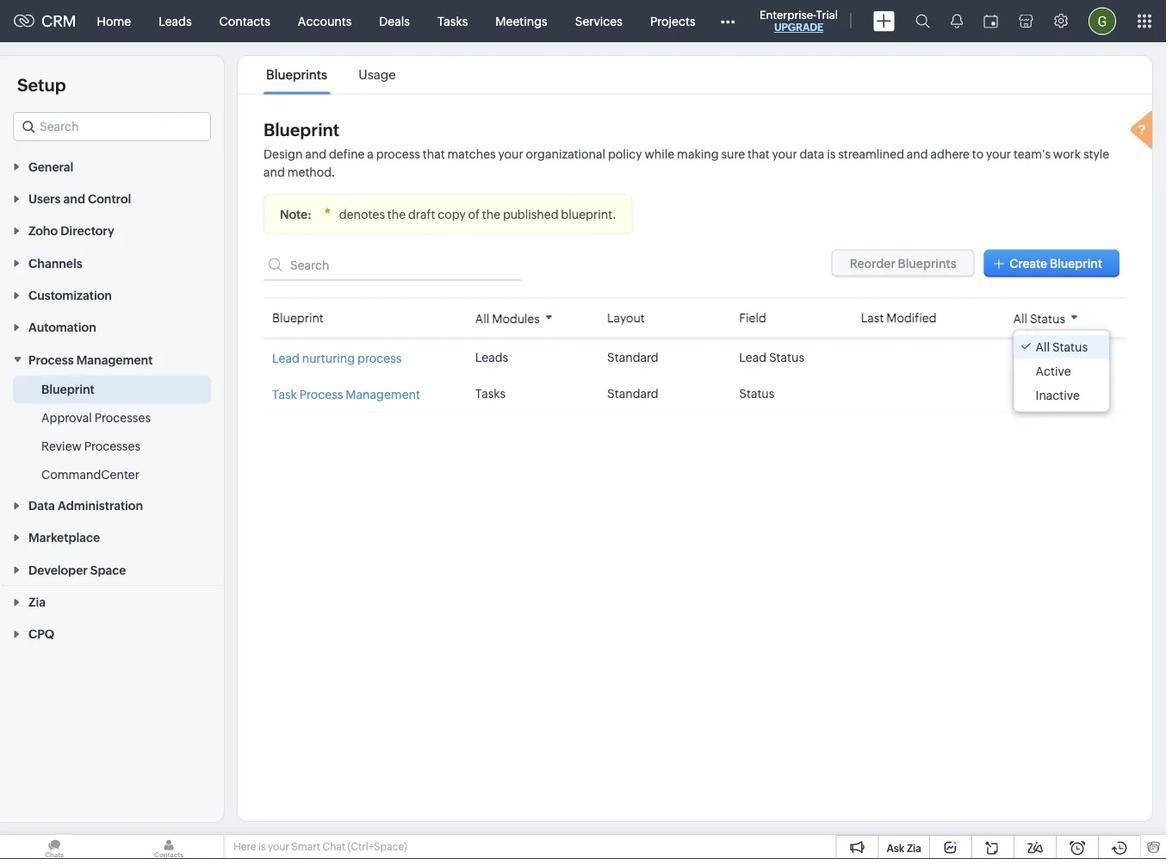 Task type: describe. For each thing, give the bounding box(es) containing it.
data
[[800, 147, 825, 161]]

smart
[[292, 841, 321, 853]]

of
[[468, 208, 480, 221]]

zoho directory button
[[0, 214, 224, 246]]

blueprints link
[[264, 67, 330, 82]]

contacts
[[219, 14, 270, 28]]

crm
[[41, 12, 76, 30]]

users and control
[[28, 192, 131, 206]]

approval
[[41, 410, 92, 424]]

lead for lead status
[[740, 351, 767, 365]]

and down design
[[264, 165, 285, 179]]

lead status
[[740, 351, 805, 365]]

sure
[[722, 147, 745, 161]]

1 the from the left
[[388, 208, 406, 221]]

1 horizontal spatial leads
[[475, 351, 509, 365]]

calendar image
[[984, 14, 999, 28]]

* denotes the draft copy of the published blueprint.
[[325, 206, 617, 222]]

directory
[[60, 224, 114, 238]]

services link
[[562, 0, 637, 42]]

team's
[[1014, 147, 1051, 161]]

all for all status field
[[1014, 312, 1028, 325]]

Other Modules field
[[710, 7, 747, 35]]

management inside process management 'dropdown button'
[[76, 353, 153, 367]]

profile image
[[1089, 7, 1117, 35]]

last
[[861, 311, 884, 325]]

enterprise-trial upgrade
[[760, 8, 838, 33]]

commandcenter
[[41, 467, 140, 481]]

process inside 'dropdown button'
[[28, 353, 74, 367]]

general button
[[0, 150, 224, 182]]

denotes
[[339, 208, 385, 221]]

processes for approval processes
[[94, 410, 151, 424]]

zoho
[[28, 224, 58, 238]]

create
[[1010, 256, 1048, 270]]

projects link
[[637, 0, 710, 42]]

marketplace button
[[0, 521, 224, 553]]

blueprint.
[[561, 208, 617, 221]]

blueprint inside the process management region
[[41, 382, 95, 396]]

adhere
[[931, 147, 970, 161]]

review processes link
[[41, 437, 140, 454]]

create menu image
[[874, 11, 895, 31]]

trial
[[817, 8, 838, 21]]

task
[[272, 388, 297, 401]]

commandcenter link
[[41, 466, 140, 483]]

2 that from the left
[[748, 147, 770, 161]]

to
[[973, 147, 984, 161]]

is inside design and define a process that matches your organizational policy while making sure that your data is streamlined and adhere to your team's work style and method.
[[827, 147, 836, 161]]

All Status field
[[1014, 305, 1085, 330]]

task process management link
[[272, 386, 423, 403]]

channels button
[[0, 246, 224, 279]]

search element
[[906, 0, 941, 42]]

zia inside zia dropdown button
[[28, 595, 46, 609]]

automation button
[[0, 311, 224, 343]]

projects
[[651, 14, 696, 28]]

meetings
[[496, 14, 548, 28]]

your left smart
[[268, 841, 289, 853]]

general
[[28, 160, 73, 173]]

task process management
[[272, 388, 420, 401]]

1 horizontal spatial tasks
[[475, 387, 506, 401]]

users and control button
[[0, 182, 224, 214]]

lead nurturing process
[[272, 351, 402, 365]]

design and define a process that matches your organizational policy while making sure that your data is streamlined and adhere to your team's work style and method.
[[264, 147, 1110, 179]]

ask
[[887, 842, 905, 854]]

upgrade
[[775, 22, 824, 33]]

copy
[[438, 208, 466, 221]]

developer space
[[28, 563, 126, 577]]

work
[[1054, 147, 1082, 161]]

automation
[[28, 321, 96, 334]]

here is your smart chat (ctrl+space)
[[234, 841, 407, 853]]

leads inside leads link
[[159, 14, 192, 28]]

1 that from the left
[[423, 147, 445, 161]]

process management region
[[0, 375, 224, 489]]

and inside dropdown button
[[63, 192, 85, 206]]

crm link
[[14, 12, 76, 30]]

your right matches
[[499, 147, 524, 161]]

zoho directory
[[28, 224, 114, 238]]

inactive
[[1036, 388, 1081, 402]]

create menu element
[[863, 0, 906, 42]]

1 horizontal spatial zia
[[907, 842, 922, 854]]

design
[[264, 147, 303, 161]]

usage link
[[356, 67, 399, 82]]

leads link
[[145, 0, 206, 42]]

review processes
[[41, 439, 140, 453]]

lead nurturing process link
[[272, 350, 404, 367]]

published
[[503, 208, 559, 221]]

all for all modules field
[[475, 312, 490, 325]]

status inside field
[[1031, 312, 1066, 325]]

chat
[[323, 841, 346, 853]]



Task type: vqa. For each thing, say whether or not it's contained in the screenshot.
the left zia
yes



Task type: locate. For each thing, give the bounding box(es) containing it.
1 horizontal spatial the
[[482, 208, 501, 221]]

method.
[[288, 165, 335, 179]]

1 vertical spatial process
[[300, 388, 343, 401]]

policy
[[608, 147, 643, 161]]

streamlined
[[839, 147, 905, 161]]

is right here
[[258, 841, 266, 853]]

enterprise-
[[760, 8, 817, 21]]

define
[[329, 147, 365, 161]]

all status
[[1014, 312, 1066, 325], [1036, 340, 1088, 354]]

all status for tree containing all status
[[1036, 340, 1088, 354]]

list
[[251, 56, 412, 93]]

tasks link
[[424, 0, 482, 42]]

all for tree containing all status
[[1036, 340, 1051, 354]]

leads right home "link"
[[159, 14, 192, 28]]

lead up task at the top left
[[272, 351, 300, 365]]

processes up review processes link
[[94, 410, 151, 424]]

(ctrl+space)
[[348, 841, 407, 853]]

cpq button
[[0, 618, 224, 650]]

1 horizontal spatial search text field
[[264, 249, 522, 280]]

chats image
[[0, 835, 109, 859]]

management inside the task process management link
[[346, 388, 420, 401]]

process
[[28, 353, 74, 367], [300, 388, 343, 401]]

0 vertical spatial process
[[28, 353, 74, 367]]

process inside design and define a process that matches your organizational policy while making sure that your data is streamlined and adhere to your team's work style and method.
[[376, 147, 420, 161]]

create blueprint
[[1010, 256, 1103, 270]]

all status inside field
[[1014, 312, 1066, 325]]

lead down field
[[740, 351, 767, 365]]

0 vertical spatial process
[[376, 147, 420, 161]]

is
[[827, 147, 836, 161], [258, 841, 266, 853]]

deals link
[[366, 0, 424, 42]]

2 the from the left
[[482, 208, 501, 221]]

home
[[97, 14, 131, 28]]

layout
[[608, 311, 645, 325]]

0 vertical spatial leads
[[159, 14, 192, 28]]

the
[[388, 208, 406, 221], [482, 208, 501, 221]]

blueprint up the nurturing
[[272, 311, 324, 325]]

1 vertical spatial process
[[358, 351, 402, 365]]

all status inside tree
[[1036, 340, 1088, 354]]

contacts link
[[206, 0, 284, 42]]

and right users
[[63, 192, 85, 206]]

tree containing all status
[[1015, 330, 1110, 411]]

process right task at the top left
[[300, 388, 343, 401]]

channels
[[28, 256, 82, 270]]

search text field up general dropdown button
[[14, 113, 210, 140]]

processes down approval processes link on the top left of page
[[84, 439, 140, 453]]

management down automation "dropdown button"
[[76, 353, 153, 367]]

search text field down draft
[[264, 249, 522, 280]]

contacts image
[[115, 835, 223, 859]]

all down 'create'
[[1014, 312, 1028, 325]]

data
[[28, 499, 55, 512]]

blueprint inside create blueprint button
[[1050, 256, 1103, 270]]

leads
[[159, 14, 192, 28], [475, 351, 509, 365]]

tasks down all modules
[[475, 387, 506, 401]]

processes for review processes
[[84, 439, 140, 453]]

and up method.
[[305, 147, 327, 161]]

that right "sure"
[[748, 147, 770, 161]]

blueprints
[[266, 67, 328, 82]]

all
[[475, 312, 490, 325], [1014, 312, 1028, 325], [1036, 340, 1051, 354]]

modified
[[887, 311, 937, 325]]

1 horizontal spatial all
[[1014, 312, 1028, 325]]

data administration
[[28, 499, 143, 512]]

1 vertical spatial leads
[[475, 351, 509, 365]]

all left modules
[[475, 312, 490, 325]]

review
[[41, 439, 82, 453]]

ask zia
[[887, 842, 922, 854]]

1 vertical spatial standard
[[608, 387, 659, 401]]

all status for all status field
[[1014, 312, 1066, 325]]

users
[[28, 192, 61, 206]]

accounts
[[298, 14, 352, 28]]

signals image
[[951, 14, 963, 28]]

management
[[76, 353, 153, 367], [346, 388, 420, 401]]

0 vertical spatial zia
[[28, 595, 46, 609]]

0 horizontal spatial tasks
[[438, 14, 468, 28]]

blueprint up design
[[264, 120, 340, 140]]

data administration button
[[0, 489, 224, 521]]

zia up the cpq
[[28, 595, 46, 609]]

all up active
[[1036, 340, 1051, 354]]

1 vertical spatial all status
[[1036, 340, 1088, 354]]

blueprint right 'create'
[[1050, 256, 1103, 270]]

2 standard from the top
[[608, 387, 659, 401]]

that left matches
[[423, 147, 445, 161]]

0 vertical spatial tasks
[[438, 14, 468, 28]]

space
[[90, 563, 126, 577]]

process up blueprint link
[[28, 353, 74, 367]]

blueprint up "approval"
[[41, 382, 95, 396]]

home link
[[83, 0, 145, 42]]

2 horizontal spatial all
[[1036, 340, 1051, 354]]

0 horizontal spatial all
[[475, 312, 490, 325]]

0 horizontal spatial zia
[[28, 595, 46, 609]]

None field
[[13, 112, 211, 141]]

1 horizontal spatial management
[[346, 388, 420, 401]]

profile element
[[1079, 0, 1127, 42]]

and left the adhere
[[907, 147, 929, 161]]

processes
[[94, 410, 151, 424], [84, 439, 140, 453]]

0 horizontal spatial the
[[388, 208, 406, 221]]

approval processes link
[[41, 409, 151, 426]]

tree
[[1015, 330, 1110, 411]]

status
[[1031, 312, 1066, 325], [1053, 340, 1088, 354], [769, 351, 805, 365], [740, 387, 775, 401]]

setup
[[17, 75, 66, 95]]

1 vertical spatial management
[[346, 388, 420, 401]]

making
[[677, 147, 719, 161]]

the left draft
[[388, 208, 406, 221]]

approval processes
[[41, 410, 151, 424]]

zia right ask
[[907, 842, 922, 854]]

modules
[[492, 312, 540, 325]]

*
[[325, 206, 331, 222]]

Search text field
[[14, 113, 210, 140], [264, 249, 522, 280]]

0 horizontal spatial leads
[[159, 14, 192, 28]]

process right "a"
[[376, 147, 420, 161]]

process management button
[[0, 343, 224, 375]]

0 horizontal spatial is
[[258, 841, 266, 853]]

1 vertical spatial zia
[[907, 842, 922, 854]]

0 vertical spatial processes
[[94, 410, 151, 424]]

0 horizontal spatial search text field
[[14, 113, 210, 140]]

tasks right deals link
[[438, 14, 468, 28]]

0 vertical spatial search text field
[[14, 113, 210, 140]]

0 vertical spatial all status
[[1014, 312, 1066, 325]]

usage
[[359, 67, 396, 82]]

standard for status
[[608, 387, 659, 401]]

signals element
[[941, 0, 974, 42]]

leads down all modules
[[475, 351, 509, 365]]

the right "of"
[[482, 208, 501, 221]]

1 horizontal spatial that
[[748, 147, 770, 161]]

meetings link
[[482, 0, 562, 42]]

organizational
[[526, 147, 606, 161]]

process up the task process management link
[[358, 351, 402, 365]]

1 horizontal spatial is
[[827, 147, 836, 161]]

accounts link
[[284, 0, 366, 42]]

list containing blueprints
[[251, 56, 412, 93]]

marketplace
[[28, 531, 100, 545]]

your
[[499, 147, 524, 161], [773, 147, 798, 161], [987, 147, 1012, 161], [268, 841, 289, 853]]

last modified
[[861, 311, 937, 325]]

while
[[645, 147, 675, 161]]

0 horizontal spatial lead
[[272, 351, 300, 365]]

developer
[[28, 563, 88, 577]]

services
[[575, 14, 623, 28]]

2 lead from the left
[[272, 351, 300, 365]]

nurturing
[[302, 351, 355, 365]]

0 horizontal spatial that
[[423, 147, 445, 161]]

management down 'lead nurturing process' link
[[346, 388, 420, 401]]

all modules
[[475, 312, 540, 325]]

your right to on the top right
[[987, 147, 1012, 161]]

search image
[[916, 14, 931, 28]]

1 lead from the left
[[740, 351, 767, 365]]

1 vertical spatial is
[[258, 841, 266, 853]]

lead for lead nurturing process
[[272, 351, 300, 365]]

here
[[234, 841, 256, 853]]

matches
[[448, 147, 496, 161]]

standard for lead status
[[608, 351, 659, 365]]

1 horizontal spatial lead
[[740, 351, 767, 365]]

active
[[1036, 364, 1072, 378]]

customization button
[[0, 279, 224, 311]]

All Modules field
[[475, 305, 559, 330]]

0 vertical spatial standard
[[608, 351, 659, 365]]

style
[[1084, 147, 1110, 161]]

your left the data
[[773, 147, 798, 161]]

control
[[88, 192, 131, 206]]

1 vertical spatial search text field
[[264, 249, 522, 280]]

create blueprint button
[[984, 249, 1120, 277]]

1 horizontal spatial process
[[300, 388, 343, 401]]

0 vertical spatial management
[[76, 353, 153, 367]]

blueprint link
[[41, 380, 95, 398]]

a
[[367, 147, 374, 161]]

deals
[[379, 14, 410, 28]]

0 horizontal spatial process
[[28, 353, 74, 367]]

0 horizontal spatial management
[[76, 353, 153, 367]]

lead
[[740, 351, 767, 365], [272, 351, 300, 365]]

all inside tree
[[1036, 340, 1051, 354]]

process
[[376, 147, 420, 161], [358, 351, 402, 365]]

1 standard from the top
[[608, 351, 659, 365]]

customization
[[28, 288, 112, 302]]

0 vertical spatial is
[[827, 147, 836, 161]]

1 vertical spatial processes
[[84, 439, 140, 453]]

1 vertical spatial tasks
[[475, 387, 506, 401]]

cpq
[[28, 627, 54, 641]]

is right the data
[[827, 147, 836, 161]]



